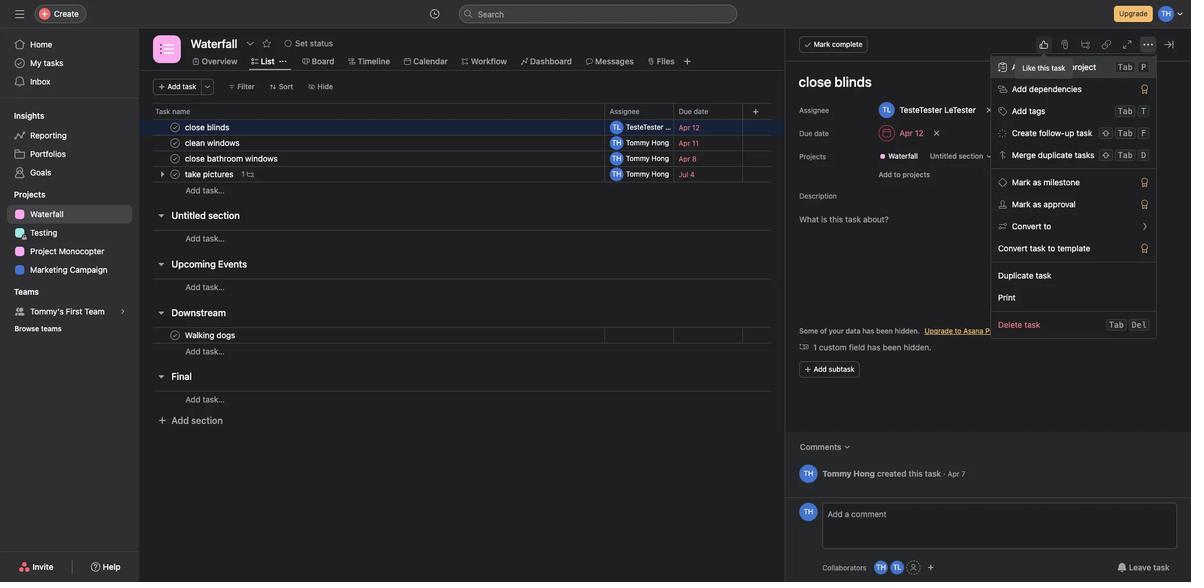 Task type: vqa. For each thing, say whether or not it's contained in the screenshot.
Row
yes



Task type: describe. For each thing, give the bounding box(es) containing it.
marketing
[[30, 265, 68, 275]]

close details image
[[1165, 40, 1174, 49]]

testetester inside row
[[626, 123, 664, 132]]

1 vertical spatial waterfall link
[[7, 205, 132, 224]]

8
[[692, 154, 697, 163]]

add inside button
[[814, 365, 827, 374]]

workflow
[[471, 56, 507, 66]]

untitled section button
[[925, 148, 998, 165]]

task… inside header downstream 'tree grid'
[[203, 346, 225, 356]]

testing
[[30, 228, 57, 238]]

clear due date image
[[933, 130, 940, 137]]

move tasks between sections image
[[586, 124, 593, 131]]

4
[[690, 170, 695, 179]]

mark complete button
[[799, 37, 868, 53]]

1 add task… button from the top
[[186, 184, 225, 197]]

merge
[[1012, 150, 1036, 160]]

apr 8
[[679, 154, 697, 163]]

teams
[[14, 287, 39, 297]]

more actions image
[[204, 83, 211, 90]]

1 vertical spatial section
[[208, 210, 240, 221]]

projects inside close blinds 'dialog'
[[799, 152, 826, 161]]

close bathroom windows text field
[[183, 153, 281, 165]]

insights element
[[0, 106, 139, 184]]

completed image for tl
[[168, 121, 182, 134]]

projects button
[[0, 189, 45, 201]]

files link
[[648, 55, 675, 68]]

tommy hong for apr 8
[[626, 154, 669, 163]]

add to another project
[[1012, 62, 1096, 72]]

f
[[1141, 129, 1146, 138]]

task… inside header untitled section tree grid
[[203, 185, 225, 195]]

add task… inside header untitled section tree grid
[[186, 185, 225, 195]]

history image
[[430, 9, 439, 19]]

invite
[[32, 562, 53, 572]]

date inside close blinds 'dialog'
[[814, 129, 829, 138]]

add section button
[[153, 410, 227, 431]]

merge duplicate tasks
[[1012, 150, 1095, 160]]

copy task link image
[[1102, 40, 1111, 49]]

collapse task list for this section image
[[157, 260, 166, 269]]

upcoming events
[[172, 259, 247, 270]]

sort button
[[265, 79, 298, 95]]

marketing campaign link
[[7, 261, 132, 279]]

data
[[846, 327, 861, 336]]

add to starred image
[[262, 39, 272, 48]]

another
[[1039, 62, 1068, 72]]

Search tasks, projects, and more text field
[[459, 5, 737, 23]]

section inside popup button
[[959, 152, 983, 161]]

mark as approval
[[1012, 199, 1076, 209]]

hong up tommy hong button
[[652, 154, 669, 163]]

1 horizontal spatial waterfall link
[[875, 151, 923, 162]]

premium
[[986, 327, 1014, 336]]

completed checkbox for apr 11
[[168, 136, 182, 150]]

p
[[1141, 63, 1146, 72]]

browse teams button
[[9, 321, 67, 337]]

create follow-up task
[[1012, 128, 1092, 138]]

0 vertical spatial hidden.
[[895, 327, 920, 336]]

add subtask image
[[1081, 40, 1090, 49]]

inbox link
[[7, 72, 132, 91]]

apr for close blinds cell
[[679, 123, 690, 132]]

comments
[[800, 442, 842, 452]]

tl inside row
[[613, 123, 621, 132]]

12 inside row
[[692, 123, 700, 132]]

completed image for close bathroom windows text box at the left top of page
[[168, 152, 182, 166]]

to inside menu item
[[1029, 62, 1037, 72]]

timeline link
[[348, 55, 390, 68]]

apr inside tommy hong created this task · apr 7
[[948, 470, 960, 479]]

portfolios
[[30, 149, 66, 159]]

tommy's
[[30, 307, 64, 317]]

collapse task list for this section image for final
[[157, 372, 166, 381]]

team
[[84, 307, 105, 317]]

overview link
[[192, 55, 238, 68]]

mark for mark as milestone
[[1012, 177, 1031, 187]]

take pictures text field
[[183, 169, 237, 180]]

add inside header untitled section tree grid
[[186, 185, 200, 195]]

completed image for walking dogs text field
[[168, 329, 182, 343]]

tommy hong inside button
[[626, 170, 669, 179]]

completed checkbox for walking dogs text field
[[168, 329, 182, 343]]

reporting
[[30, 130, 67, 140]]

like
[[1023, 64, 1036, 72]]

0 likes. click to like this task image
[[1039, 40, 1049, 49]]

header downstream tree grid
[[139, 328, 785, 359]]

tommy's first team link
[[7, 303, 132, 321]]

help button
[[84, 557, 128, 578]]

add down final
[[172, 416, 189, 426]]

apr 12 inside dropdown button
[[900, 128, 924, 138]]

upgrade inside upgrade 'button'
[[1119, 9, 1148, 18]]

add task… button for final
[[186, 394, 225, 406]]

task… for final
[[203, 395, 225, 405]]

task name
[[155, 107, 190, 116]]

testing link
[[7, 224, 132, 242]]

⇧ for create follow-up task
[[1102, 128, 1110, 138]]

tab for add tags
[[1118, 107, 1133, 116]]

this inside close blinds 'dialog'
[[909, 469, 923, 479]]

complete
[[832, 40, 863, 49]]

Task Name text field
[[791, 68, 1177, 95]]

clean windows text field
[[183, 137, 243, 149]]

completed image inside the take pictures cell
[[168, 168, 182, 181]]

upgrade to asana premium to restore button
[[925, 327, 1048, 336]]

projects inside dropdown button
[[14, 190, 45, 199]]

letester inside header untitled section tree grid
[[666, 123, 693, 132]]

assignee inside close blinds 'dialog'
[[799, 106, 829, 115]]

projects
[[903, 170, 930, 179]]

comments button
[[792, 437, 858, 458]]

close bathroom windows cell
[[139, 151, 605, 167]]

1 vertical spatial th button
[[799, 503, 818, 522]]

7
[[962, 470, 965, 479]]

tasks inside my tasks link
[[44, 58, 63, 68]]

to left the template
[[1048, 243, 1055, 253]]

completed image for th
[[168, 136, 182, 150]]

add left tags
[[1012, 106, 1027, 116]]

mark complete
[[814, 40, 863, 49]]

0 horizontal spatial untitled section
[[172, 210, 240, 221]]

add inside menu item
[[1012, 62, 1027, 72]]

duplicate task
[[998, 271, 1051, 281]]

add task… for final
[[186, 395, 225, 405]]

leave task button
[[1110, 558, 1177, 579]]

projects element
[[0, 184, 139, 282]]

due date inside close blinds 'dialog'
[[799, 129, 829, 138]]

12 inside dropdown button
[[915, 128, 924, 138]]

completed checkbox for close blinds text field
[[168, 121, 182, 134]]

timeline
[[358, 56, 390, 66]]

convert for convert task to template
[[998, 243, 1028, 253]]

add subtask button
[[799, 362, 860, 378]]

create button
[[35, 5, 86, 23]]

tommy hong link
[[823, 469, 875, 479]]

apr 11
[[679, 139, 699, 148]]

as for approval
[[1033, 199, 1042, 209]]

add to projects button
[[874, 167, 935, 183]]

some
[[799, 327, 818, 336]]

teams
[[41, 325, 62, 333]]

apr for close bathroom windows cell
[[679, 154, 690, 163]]

browse
[[14, 325, 39, 333]]

add or remove collaborators image
[[928, 565, 935, 572]]

home link
[[7, 35, 132, 54]]

hide
[[318, 82, 333, 91]]

portfolios link
[[7, 145, 132, 163]]

0 vertical spatial been
[[876, 327, 893, 336]]

set status
[[295, 38, 333, 48]]

board link
[[302, 55, 334, 68]]

th for the topmost th button
[[804, 470, 813, 478]]

untitled inside popup button
[[930, 152, 957, 161]]

convert task to template
[[998, 243, 1090, 253]]

duplicate
[[998, 271, 1034, 281]]

1 add task… row from the top
[[139, 182, 785, 198]]

dependencies
[[1029, 84, 1082, 94]]

add up the upcoming
[[186, 234, 200, 243]]

create for create
[[54, 9, 79, 19]]

my tasks link
[[7, 54, 132, 72]]

create for create follow-up task
[[1012, 128, 1037, 138]]

remove assignee image
[[986, 107, 993, 114]]

apr 12 inside row
[[679, 123, 700, 132]]

events
[[218, 259, 247, 270]]

upgrade inside close blinds 'dialog'
[[925, 327, 953, 336]]

1 custom field has been hidden.
[[813, 342, 932, 352]]

reporting link
[[7, 126, 132, 145]]

th for th button to the bottom
[[876, 563, 886, 572]]

tags
[[1029, 106, 1045, 116]]

0 vertical spatial th button
[[799, 465, 818, 483]]

task inside tooltip
[[1052, 64, 1066, 72]]

name
[[172, 107, 190, 116]]

close blinds cell
[[139, 119, 605, 136]]

untitled inside button
[[172, 210, 206, 221]]

expand subtask list for the task take pictures image
[[158, 170, 167, 179]]

attachments: add a file to this task, close blinds image
[[1060, 40, 1070, 49]]

del
[[1132, 321, 1147, 330]]

subtask
[[829, 365, 855, 374]]

custom
[[819, 342, 847, 352]]

0 horizontal spatial date
[[694, 107, 708, 116]]

final button
[[172, 366, 192, 387]]

collaborators
[[823, 564, 867, 572]]

take pictures cell
[[139, 166, 605, 183]]

list link
[[251, 55, 275, 68]]

mark for mark complete
[[814, 40, 830, 49]]



Task type: locate. For each thing, give the bounding box(es) containing it.
this inside like this task tooltip
[[1038, 64, 1050, 72]]

0 vertical spatial due date
[[679, 107, 708, 116]]

row containing assignee
[[139, 103, 785, 125]]

0 vertical spatial tl
[[613, 123, 621, 132]]

1 completed image from the top
[[168, 152, 182, 166]]

3 tommy hong from the top
[[626, 170, 669, 179]]

project monocopter
[[30, 246, 104, 256]]

marketing campaign
[[30, 265, 107, 275]]

0 horizontal spatial tasks
[[44, 58, 63, 68]]

untitled down take pictures text box
[[172, 210, 206, 221]]

milestone
[[1044, 177, 1080, 187]]

⇧ right 'up'
[[1102, 128, 1110, 138]]

hidden. down some of your data has been hidden. upgrade to asana premium to restore
[[904, 342, 932, 352]]

letester up apr 11
[[666, 123, 693, 132]]

0 vertical spatial ⇧
[[1102, 128, 1110, 138]]

1 vertical spatial completed checkbox
[[168, 329, 182, 343]]

hong left apr 11
[[652, 139, 669, 147]]

12 up 11
[[692, 123, 700, 132]]

0 vertical spatial convert
[[1012, 221, 1042, 231]]

task… down upcoming events
[[203, 282, 225, 292]]

add task… button for upcoming events
[[186, 281, 225, 294]]

4 add task… from the top
[[186, 346, 225, 356]]

mark left complete
[[814, 40, 830, 49]]

5 add task… row from the top
[[139, 391, 785, 413]]

testetester up clear due date icon on the top
[[900, 105, 942, 115]]

monocopter
[[59, 246, 104, 256]]

1 vertical spatial date
[[814, 129, 829, 138]]

help
[[103, 562, 121, 572]]

testetester inside testetester letester dropdown button
[[900, 105, 942, 115]]

follow-
[[1039, 128, 1065, 138]]

untitled section
[[930, 152, 983, 161], [172, 210, 240, 221]]

field
[[849, 342, 865, 352]]

1 completed checkbox from the top
[[168, 121, 182, 134]]

5 task… from the top
[[203, 395, 225, 405]]

row
[[139, 103, 785, 125], [153, 119, 772, 120], [139, 119, 785, 136], [139, 135, 785, 151], [139, 151, 785, 167], [139, 166, 785, 183], [139, 328, 785, 344]]

row containing tommy hong
[[139, 166, 785, 183]]

1 horizontal spatial testetester letester
[[900, 105, 976, 115]]

1 vertical spatial has
[[867, 342, 881, 352]]

1 horizontal spatial apr 12
[[900, 128, 924, 138]]

show sort options image
[[591, 108, 598, 115]]

1 tommy hong from the top
[[626, 139, 669, 147]]

0 vertical spatial date
[[694, 107, 708, 116]]

invite button
[[11, 557, 61, 578]]

0 vertical spatial tommy hong
[[626, 139, 669, 147]]

project
[[30, 246, 57, 256]]

0 vertical spatial untitled section
[[930, 152, 983, 161]]

add task… button up add section
[[186, 394, 225, 406]]

tommy's first team
[[30, 307, 105, 317]]

my tasks
[[30, 58, 63, 68]]

tab left t
[[1118, 107, 1133, 116]]

set status button
[[280, 35, 338, 52]]

0 horizontal spatial 12
[[692, 123, 700, 132]]

2 task… from the top
[[203, 234, 225, 243]]

add left another
[[1012, 62, 1027, 72]]

upcoming events button
[[172, 254, 247, 275]]

section down final
[[191, 416, 223, 426]]

5 add task… from the top
[[186, 395, 225, 405]]

0 vertical spatial completed image
[[168, 121, 182, 134]]

completed checkbox inside close bathroom windows cell
[[168, 152, 182, 166]]

2 completed image from the top
[[168, 136, 182, 150]]

None text field
[[188, 33, 240, 54]]

project monocopter link
[[7, 242, 132, 261]]

completed checkbox for apr 8
[[168, 152, 182, 166]]

1 vertical spatial due
[[799, 129, 812, 138]]

waterfall up testing
[[30, 209, 64, 219]]

0 vertical spatial completed image
[[168, 152, 182, 166]]

to
[[1029, 62, 1037, 72], [894, 170, 901, 179], [1044, 221, 1051, 231], [1048, 243, 1055, 253], [955, 327, 962, 336], [1016, 327, 1023, 336]]

convert down mark as approval
[[1012, 221, 1042, 231]]

show options image
[[246, 39, 255, 48]]

main content containing testetester letester
[[785, 61, 1191, 498]]

t
[[1141, 107, 1146, 116]]

1 vertical spatial mark
[[1012, 177, 1031, 187]]

completed checkbox inside close blinds cell
[[168, 121, 182, 134]]

add task… down untitled section button
[[186, 234, 225, 243]]

1 horizontal spatial upgrade
[[1119, 9, 1148, 18]]

add down take pictures text box
[[186, 185, 200, 195]]

collapse task list for this section image left final
[[157, 372, 166, 381]]

board
[[312, 56, 334, 66]]

0 vertical spatial collapse task list for this section image
[[157, 211, 166, 220]]

3 completed image from the top
[[168, 168, 182, 181]]

1 collapse task list for this section image from the top
[[157, 211, 166, 220]]

add task… up add section
[[186, 395, 225, 405]]

section left merge
[[959, 152, 983, 161]]

overview
[[202, 56, 238, 66]]

0 vertical spatial waterfall
[[889, 152, 918, 161]]

project
[[1070, 62, 1096, 72]]

2 add task… button from the top
[[186, 232, 225, 245]]

waterfall link
[[875, 151, 923, 162], [7, 205, 132, 224]]

0 horizontal spatial apr 12
[[679, 123, 700, 132]]

0 vertical spatial has
[[863, 327, 874, 336]]

2 completed checkbox from the top
[[168, 152, 182, 166]]

this
[[1038, 64, 1050, 72], [909, 469, 923, 479]]

1 vertical spatial untitled
[[172, 210, 206, 221]]

th for the middle th button
[[804, 508, 813, 517]]

completed image inside close blinds cell
[[168, 121, 182, 134]]

testetester letester inside row
[[626, 123, 693, 132]]

add tab image
[[683, 57, 692, 66]]

th inside main content
[[804, 470, 813, 478]]

1 as from the top
[[1033, 177, 1042, 187]]

header untitled section tree grid
[[139, 119, 785, 198]]

completed checkbox down downstream button
[[168, 329, 182, 343]]

completed image
[[168, 121, 182, 134], [168, 136, 182, 150], [168, 168, 182, 181]]

task… down walking dogs text field
[[203, 346, 225, 356]]

list
[[261, 56, 275, 66]]

d
[[1141, 151, 1146, 160]]

tl inside tl button
[[893, 563, 902, 572]]

1 vertical spatial due date
[[799, 129, 829, 138]]

been right field
[[883, 342, 902, 352]]

add task… row for final
[[139, 391, 785, 413]]

add field image
[[752, 108, 759, 115]]

3 completed checkbox from the top
[[168, 168, 182, 181]]

add task… down walking dogs text field
[[186, 346, 225, 356]]

0 horizontal spatial testetester
[[626, 123, 664, 132]]

full screen image
[[1123, 40, 1132, 49]]

testetester letester button
[[874, 100, 981, 121]]

completed image inside close bathroom windows cell
[[168, 152, 182, 166]]

0 vertical spatial waterfall link
[[875, 151, 923, 162]]

delete task
[[998, 320, 1040, 330]]

completed image inside walking dogs cell
[[168, 329, 182, 343]]

move tasks between sections image
[[586, 155, 593, 162]]

add up add section button
[[186, 395, 200, 405]]

1 vertical spatial this
[[909, 469, 923, 479]]

tommy inside button
[[626, 170, 650, 179]]

0 horizontal spatial waterfall link
[[7, 205, 132, 224]]

0 vertical spatial testetester
[[900, 105, 942, 115]]

walking dogs cell
[[139, 328, 605, 344]]

clean windows cell
[[139, 135, 605, 151]]

1 horizontal spatial due date
[[799, 129, 829, 138]]

projects
[[799, 152, 826, 161], [14, 190, 45, 199]]

to left projects
[[894, 170, 901, 179]]

close blinds text field
[[183, 122, 233, 133]]

task… up add section
[[203, 395, 225, 405]]

1 vertical spatial collapse task list for this section image
[[157, 308, 166, 318]]

has right field
[[867, 342, 881, 352]]

apr left clear due date icon on the top
[[900, 128, 913, 138]]

tommy hong button
[[610, 168, 671, 181]]

untitled section down clear due date icon on the top
[[930, 152, 983, 161]]

tl right move tasks between sections icon
[[613, 123, 621, 132]]

been up 1 custom field has been hidden.
[[876, 327, 893, 336]]

add inside header downstream 'tree grid'
[[186, 346, 200, 356]]

add subtask
[[814, 365, 855, 374]]

add task… button down untitled section button
[[186, 232, 225, 245]]

0 horizontal spatial this
[[909, 469, 923, 479]]

set
[[295, 38, 308, 48]]

to left asana
[[955, 327, 962, 336]]

0 vertical spatial as
[[1033, 177, 1042, 187]]

add task… button inside header downstream 'tree grid'
[[186, 345, 225, 358]]

section
[[959, 152, 983, 161], [208, 210, 240, 221], [191, 416, 223, 426]]

1 vertical spatial been
[[883, 342, 902, 352]]

create up merge
[[1012, 128, 1037, 138]]

testetester letester inside dropdown button
[[900, 105, 976, 115]]

approval
[[1044, 199, 1076, 209]]

messages
[[595, 56, 634, 66]]

untitled section down take pictures text box
[[172, 210, 240, 221]]

completed image down downstream button
[[168, 329, 182, 343]]

completed checkbox inside walking dogs cell
[[168, 329, 182, 343]]

1 horizontal spatial due
[[799, 129, 812, 138]]

1 horizontal spatial this
[[1038, 64, 1050, 72]]

0 horizontal spatial projects
[[14, 190, 45, 199]]

to left "restore"
[[1016, 327, 1023, 336]]

convert up 'duplicate'
[[998, 243, 1028, 253]]

1 add task… from the top
[[186, 185, 225, 195]]

testetester letester up clear due date icon on the top
[[900, 105, 976, 115]]

completed checkbox inside the take pictures cell
[[168, 168, 182, 181]]

add task… down upcoming events
[[186, 282, 225, 292]]

has
[[863, 327, 874, 336], [867, 342, 881, 352]]

0 vertical spatial testetester letester
[[900, 105, 976, 115]]

2 vertical spatial completed checkbox
[[168, 168, 182, 181]]

0 vertical spatial due
[[679, 107, 692, 116]]

teams button
[[0, 286, 39, 298]]

0 vertical spatial completed checkbox
[[168, 121, 182, 134]]

mark as milestone
[[1012, 177, 1080, 187]]

collapse task list for this section image down expand subtask list for the task take pictures
[[157, 211, 166, 220]]

4 add task… row from the top
[[139, 343, 785, 359]]

tab inside add to another project menu item
[[1118, 63, 1133, 72]]

⇧ for merge duplicate tasks
[[1102, 150, 1110, 160]]

add down like
[[1012, 84, 1027, 94]]

letester
[[945, 105, 976, 115], [666, 123, 693, 132]]

description
[[799, 192, 837, 201]]

completed image down task name
[[168, 152, 182, 166]]

1 horizontal spatial assignee
[[799, 106, 829, 115]]

0 horizontal spatial testetester letester
[[626, 123, 693, 132]]

calendar
[[413, 56, 448, 66]]

1 subtask image
[[247, 171, 254, 178]]

2 vertical spatial section
[[191, 416, 223, 426]]

to inside button
[[894, 170, 901, 179]]

date
[[694, 107, 708, 116], [814, 129, 829, 138]]

2 add task… row from the top
[[139, 230, 785, 252]]

waterfall inside projects element
[[30, 209, 64, 219]]

Walking dogs text field
[[183, 330, 239, 341]]

apr right ·
[[948, 470, 960, 479]]

leave task
[[1129, 563, 1170, 573]]

downstream button
[[172, 303, 226, 323]]

1 vertical spatial waterfall
[[30, 209, 64, 219]]

create inside create dropdown button
[[54, 9, 79, 19]]

convert for convert to
[[1012, 221, 1042, 231]]

up
[[1065, 128, 1074, 138]]

to up convert task to template
[[1044, 221, 1051, 231]]

3 collapse task list for this section image from the top
[[157, 372, 166, 381]]

as left the "approval"
[[1033, 199, 1042, 209]]

testetester
[[900, 105, 942, 115], [626, 123, 664, 132]]

teams element
[[0, 282, 139, 340]]

mark down merge
[[1012, 177, 1031, 187]]

downstream
[[172, 308, 226, 318]]

tab left p
[[1118, 63, 1133, 72]]

leave
[[1129, 563, 1151, 573]]

apr up apr 11
[[679, 123, 690, 132]]

task… down take pictures text box
[[203, 185, 225, 195]]

1 horizontal spatial tasks
[[1075, 150, 1095, 160]]

add left projects
[[879, 170, 892, 179]]

apr left 8 at the right top of page
[[679, 154, 690, 163]]

letester left remove assignee image
[[945, 105, 976, 115]]

1 vertical spatial as
[[1033, 199, 1042, 209]]

workflow link
[[462, 55, 507, 68]]

projects down goals
[[14, 190, 45, 199]]

untitled down clear due date icon on the top
[[930, 152, 957, 161]]

global element
[[0, 28, 139, 98]]

4 task… from the top
[[203, 346, 225, 356]]

add up task name
[[168, 82, 181, 91]]

1 vertical spatial hidden.
[[904, 342, 932, 352]]

1 completed image from the top
[[168, 121, 182, 134]]

5 add task… button from the top
[[186, 394, 225, 406]]

2 completed image from the top
[[168, 329, 182, 343]]

2 vertical spatial th button
[[874, 561, 888, 575]]

as up mark as approval
[[1033, 177, 1042, 187]]

as for milestone
[[1033, 177, 1042, 187]]

tommy inside main content
[[823, 469, 852, 479]]

1 horizontal spatial date
[[814, 129, 829, 138]]

tommy hong for apr 11
[[626, 139, 669, 147]]

home
[[30, 39, 52, 49]]

2 ⇧ from the top
[[1102, 150, 1110, 160]]

0 horizontal spatial tl
[[613, 123, 621, 132]]

0 vertical spatial completed checkbox
[[168, 136, 182, 150]]

add task… down take pictures text box
[[186, 185, 225, 195]]

untitled section button
[[172, 205, 240, 226]]

completed image inside clean windows cell
[[168, 136, 182, 150]]

campaign
[[70, 265, 107, 275]]

0 vertical spatial this
[[1038, 64, 1050, 72]]

add task… button down upcoming events
[[186, 281, 225, 294]]

tab actions image
[[279, 58, 286, 65]]

more actions for this task image
[[1144, 40, 1153, 49]]

duplicate
[[1038, 150, 1073, 160]]

tl button
[[890, 561, 904, 575]]

1 horizontal spatial letester
[[945, 105, 976, 115]]

2 vertical spatial tommy hong
[[626, 170, 669, 179]]

add task… for upcoming events
[[186, 282, 225, 292]]

add inside 'button'
[[168, 82, 181, 91]]

1 horizontal spatial projects
[[799, 152, 826, 161]]

collapse task list for this section image for untitled section
[[157, 211, 166, 220]]

apr
[[679, 123, 690, 132], [900, 128, 913, 138], [679, 139, 690, 148], [679, 154, 690, 163], [948, 470, 960, 479]]

0 horizontal spatial waterfall
[[30, 209, 64, 219]]

completed checkbox inside clean windows cell
[[168, 136, 182, 150]]

hong left the jul
[[652, 170, 669, 179]]

1 vertical spatial ⇧
[[1102, 150, 1110, 160]]

convert
[[1012, 221, 1042, 231], [998, 243, 1028, 253]]

testetester letester up apr 11
[[626, 123, 693, 132]]

2 as from the top
[[1033, 199, 1042, 209]]

add to another project menu item
[[991, 56, 1157, 78]]

tab left f
[[1118, 129, 1133, 138]]

list image
[[160, 42, 174, 56]]

1 horizontal spatial tl
[[893, 563, 902, 572]]

add task… row for upcoming events
[[139, 279, 785, 301]]

hong inside close blinds 'dialog'
[[854, 469, 875, 479]]

1 vertical spatial convert
[[998, 243, 1028, 253]]

apr 12 left clear due date icon on the top
[[900, 128, 924, 138]]

calendar link
[[404, 55, 448, 68]]

collapse task list for this section image
[[157, 211, 166, 220], [157, 308, 166, 318], [157, 372, 166, 381]]

0 horizontal spatial create
[[54, 9, 79, 19]]

0 vertical spatial upgrade
[[1119, 9, 1148, 18]]

1 vertical spatial completed checkbox
[[168, 152, 182, 166]]

goals
[[30, 168, 51, 177]]

add task… button down take pictures text box
[[186, 184, 225, 197]]

apr 12 button
[[874, 123, 929, 144]]

0 vertical spatial projects
[[799, 152, 826, 161]]

task…
[[203, 185, 225, 195], [203, 234, 225, 243], [203, 282, 225, 292], [203, 346, 225, 356], [203, 395, 225, 405]]

add left subtask
[[814, 365, 827, 374]]

1 horizontal spatial 12
[[915, 128, 924, 138]]

2 add task… from the top
[[186, 234, 225, 243]]

3 add task… row from the top
[[139, 279, 785, 301]]

final
[[172, 372, 192, 382]]

tab left del
[[1109, 321, 1124, 330]]

mark up convert to
[[1012, 199, 1031, 209]]

1 vertical spatial letester
[[666, 123, 693, 132]]

1 task… from the top
[[203, 185, 225, 195]]

print
[[998, 293, 1016, 303]]

1 vertical spatial create
[[1012, 128, 1037, 138]]

1 completed checkbox from the top
[[168, 136, 182, 150]]

4 add task… button from the top
[[186, 345, 225, 358]]

tab for delete task
[[1109, 321, 1124, 330]]

0 vertical spatial create
[[54, 9, 79, 19]]

main content
[[785, 61, 1191, 498]]

projects up description
[[799, 152, 826, 161]]

th
[[612, 139, 622, 147], [612, 154, 622, 163], [804, 470, 813, 478], [804, 508, 813, 517], [876, 563, 886, 572]]

waterfall up add to projects
[[889, 152, 918, 161]]

letester inside testetester letester dropdown button
[[945, 105, 976, 115]]

0 vertical spatial mark
[[814, 40, 830, 49]]

has right "data"
[[863, 327, 874, 336]]

Completed checkbox
[[168, 136, 182, 150], [168, 152, 182, 166], [168, 168, 182, 181]]

see details, tommy's first team image
[[119, 308, 126, 315]]

3 task… from the top
[[203, 282, 225, 292]]

tasks right my in the top left of the page
[[44, 58, 63, 68]]

tommy
[[626, 139, 650, 147], [626, 154, 650, 163], [626, 170, 650, 179], [823, 469, 852, 479]]

⇧ left d on the right
[[1102, 150, 1110, 160]]

completed image
[[168, 152, 182, 166], [168, 329, 182, 343]]

insights button
[[0, 110, 44, 122]]

add task… button down walking dogs text field
[[186, 345, 225, 358]]

1 vertical spatial upgrade
[[925, 327, 953, 336]]

mark for mark as approval
[[1012, 199, 1031, 209]]

1 horizontal spatial waterfall
[[889, 152, 918, 161]]

add task… inside header downstream 'tree grid'
[[186, 346, 225, 356]]

3 add task… from the top
[[186, 282, 225, 292]]

assignee
[[799, 106, 829, 115], [610, 107, 640, 116]]

waterfall link up add to projects
[[875, 151, 923, 162]]

convert to
[[1012, 221, 1051, 231]]

hidden. up 1 custom field has been hidden.
[[895, 327, 920, 336]]

filter
[[237, 82, 255, 91]]

2 vertical spatial completed image
[[168, 168, 182, 181]]

1 ⇧ from the top
[[1102, 128, 1110, 138]]

3 add task… button from the top
[[186, 281, 225, 294]]

due inside main content
[[799, 129, 812, 138]]

add down the upcoming
[[186, 282, 200, 292]]

1 horizontal spatial untitled section
[[930, 152, 983, 161]]

due inside row
[[679, 107, 692, 116]]

1 vertical spatial testetester
[[626, 123, 664, 132]]

0 vertical spatial untitled
[[930, 152, 957, 161]]

add down walking dogs text field
[[186, 346, 200, 356]]

add task… button for untitled section
[[186, 232, 225, 245]]

2 vertical spatial mark
[[1012, 199, 1031, 209]]

filter button
[[223, 79, 260, 95]]

apr inside dropdown button
[[900, 128, 913, 138]]

2 completed checkbox from the top
[[168, 329, 182, 343]]

1 vertical spatial tasks
[[1075, 150, 1095, 160]]

upgrade up full screen image
[[1119, 9, 1148, 18]]

0 horizontal spatial due
[[679, 107, 692, 116]]

add task… row for untitled section
[[139, 230, 785, 252]]

11
[[692, 139, 699, 148]]

mark inside button
[[814, 40, 830, 49]]

1 vertical spatial tommy hong
[[626, 154, 669, 163]]

upgrade left asana
[[925, 327, 953, 336]]

0 horizontal spatial letester
[[666, 123, 693, 132]]

tasks right the duplicate at the right
[[1075, 150, 1095, 160]]

1 vertical spatial untitled section
[[172, 210, 240, 221]]

untitled section inside popup button
[[930, 152, 983, 161]]

close blinds dialog
[[785, 28, 1191, 583]]

hide sidebar image
[[15, 9, 24, 19]]

0 vertical spatial tasks
[[44, 58, 63, 68]]

of
[[820, 327, 827, 336]]

create up home link on the top
[[54, 9, 79, 19]]

waterfall link up testing
[[7, 205, 132, 224]]

testetester up tommy hong button
[[626, 123, 664, 132]]

0 horizontal spatial assignee
[[610, 107, 640, 116]]

add task… row
[[139, 182, 785, 198], [139, 230, 785, 252], [139, 279, 785, 301], [139, 343, 785, 359], [139, 391, 785, 413]]

tl left 'add or remove collaborators' 'icon'
[[893, 563, 902, 572]]

section down take pictures text box
[[208, 210, 240, 221]]

collapse task list for this section image left downstream
[[157, 308, 166, 318]]

delete
[[998, 320, 1022, 330]]

2 vertical spatial collapse task list for this section image
[[157, 372, 166, 381]]

2 collapse task list for this section image from the top
[[157, 308, 166, 318]]

hong inside button
[[652, 170, 669, 179]]

waterfall inside main content
[[889, 152, 918, 161]]

Completed checkbox
[[168, 121, 182, 134], [168, 329, 182, 343]]

hong left created
[[854, 469, 875, 479]]

row containing tl
[[139, 119, 785, 136]]

0 vertical spatial section
[[959, 152, 983, 161]]

0 horizontal spatial untitled
[[172, 210, 206, 221]]

2 tommy hong from the top
[[626, 154, 669, 163]]

like this task tooltip
[[1016, 55, 1072, 78]]

tab for add to another project
[[1118, 63, 1133, 72]]

1 horizontal spatial create
[[1012, 128, 1037, 138]]

task… for untitled section
[[203, 234, 225, 243]]

to left another
[[1029, 62, 1037, 72]]

12 left clear due date icon on the top
[[915, 128, 924, 138]]

0 horizontal spatial upgrade
[[925, 327, 953, 336]]

this right like
[[1038, 64, 1050, 72]]

task… down untitled section button
[[203, 234, 225, 243]]

apr inside row
[[679, 123, 690, 132]]

completed checkbox down task name
[[168, 121, 182, 134]]

add task… for untitled section
[[186, 234, 225, 243]]

apr for clean windows cell
[[679, 139, 690, 148]]

tab left d on the right
[[1118, 151, 1133, 160]]

⇧
[[1102, 128, 1110, 138], [1102, 150, 1110, 160]]

apr 12 up apr 11
[[679, 123, 700, 132]]

0 horizontal spatial due date
[[679, 107, 708, 116]]

task… for upcoming events
[[203, 282, 225, 292]]

1 horizontal spatial testetester
[[900, 105, 942, 115]]

mark
[[814, 40, 830, 49], [1012, 177, 1031, 187], [1012, 199, 1031, 209]]



